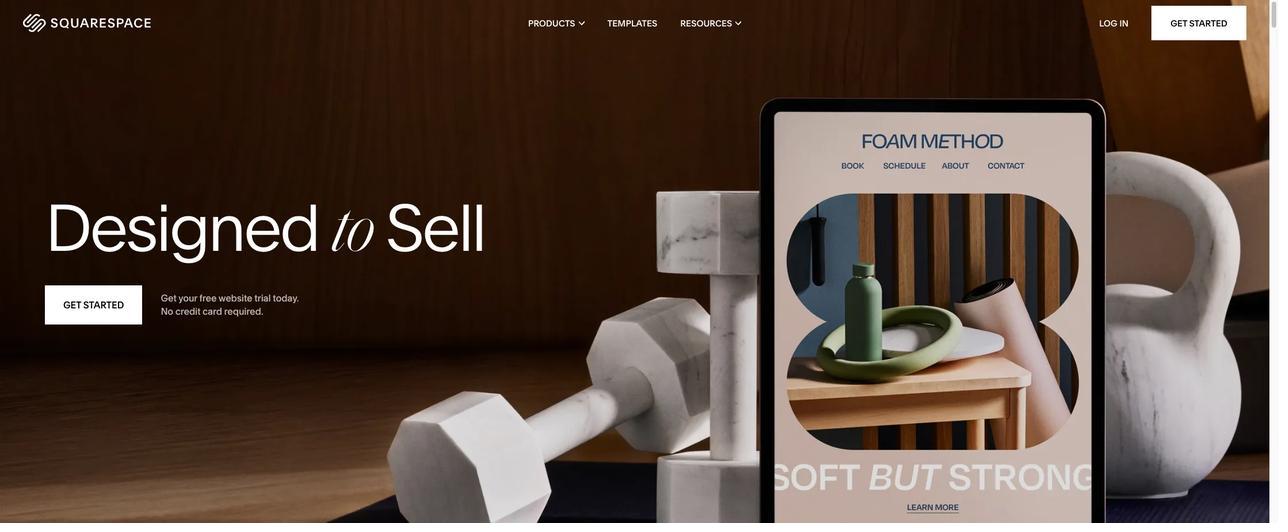 Task type: describe. For each thing, give the bounding box(es) containing it.
started for the left the 'get started' link
[[83, 299, 124, 310]]

products
[[528, 18, 575, 28]]

designed to sell
[[45, 188, 485, 267]]

get inside get your free website trial today. no credit card required.
[[161, 292, 176, 304]]

designed
[[45, 188, 318, 267]]

card
[[203, 305, 222, 317]]

in
[[1119, 18, 1129, 28]]

website
[[218, 292, 252, 304]]

today.
[[273, 292, 299, 304]]

free
[[199, 292, 217, 304]]

no
[[161, 305, 173, 317]]

get your free website trial today. no credit card required.
[[161, 292, 299, 317]]

your
[[178, 292, 197, 304]]

sell
[[385, 188, 485, 267]]

credit
[[175, 305, 201, 317]]

get for right the 'get started' link
[[1171, 18, 1187, 28]]

get started for right the 'get started' link
[[1171, 18, 1227, 28]]

0 horizontal spatial get started link
[[45, 285, 142, 324]]

log             in
[[1099, 18, 1129, 28]]

trial
[[254, 292, 271, 304]]

resources
[[680, 18, 732, 28]]

resources button
[[680, 0, 741, 46]]



Task type: locate. For each thing, give the bounding box(es) containing it.
get started
[[1171, 18, 1227, 28], [63, 299, 124, 310]]

started
[[1189, 18, 1227, 28], [83, 299, 124, 310]]

0 vertical spatial get started
[[1171, 18, 1227, 28]]

templates link
[[607, 0, 657, 46]]

log             in link
[[1099, 18, 1129, 28]]

get started link
[[1152, 6, 1246, 40], [45, 285, 142, 324]]

1 vertical spatial get started link
[[45, 285, 142, 324]]

1 horizontal spatial started
[[1189, 18, 1227, 28]]

0 vertical spatial get started link
[[1152, 6, 1246, 40]]

required.
[[224, 305, 263, 317]]

1 vertical spatial started
[[83, 299, 124, 310]]

to
[[332, 202, 372, 267]]

log
[[1099, 18, 1117, 28]]

get for the left the 'get started' link
[[63, 299, 81, 310]]

0 horizontal spatial get started
[[63, 299, 124, 310]]

1 horizontal spatial get started
[[1171, 18, 1227, 28]]

templates
[[607, 18, 657, 28]]

started for right the 'get started' link
[[1189, 18, 1227, 28]]

1 horizontal spatial get started link
[[1152, 6, 1246, 40]]

1 vertical spatial get started
[[63, 299, 124, 310]]

get started for the left the 'get started' link
[[63, 299, 124, 310]]

0 horizontal spatial get
[[63, 299, 81, 310]]

products button
[[528, 0, 584, 46]]

get
[[1171, 18, 1187, 28], [161, 292, 176, 304], [63, 299, 81, 310]]

0 vertical spatial started
[[1189, 18, 1227, 28]]

squarespace logo link
[[23, 14, 268, 32]]

1 horizontal spatial get
[[161, 292, 176, 304]]

2 horizontal spatial get
[[1171, 18, 1187, 28]]

0 horizontal spatial started
[[83, 299, 124, 310]]

squarespace logo image
[[23, 14, 151, 32]]



Task type: vqa. For each thing, say whether or not it's contained in the screenshot.
the top Get Started
yes



